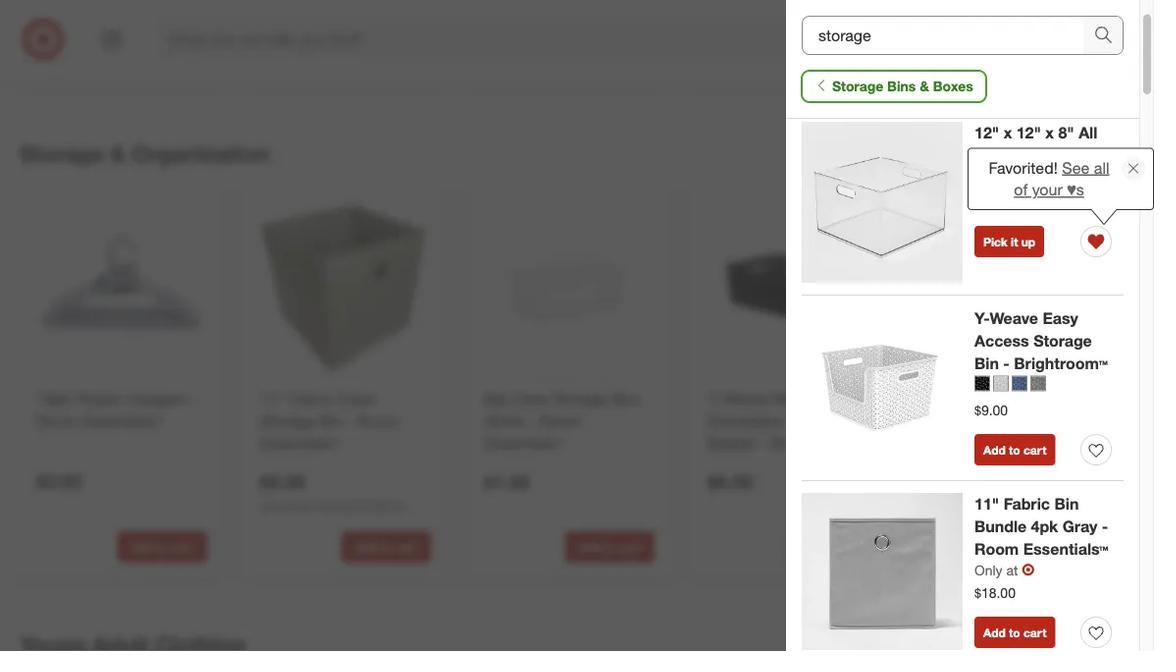 Task type: describe. For each thing, give the bounding box(es) containing it.
pick
[[984, 234, 1008, 249]]

$6.00
[[708, 470, 754, 493]]

6qt clear storage box white - room essentials™
[[484, 389, 640, 453]]

1 on from the left
[[329, 10, 342, 25]]

$12.00
[[975, 193, 1016, 210]]

medium
[[774, 389, 831, 408]]

white image
[[994, 376, 1010, 391]]

essentials™ inside 18pk plastic hangers - room essentials™
[[83, 411, 162, 430]]

brightroom™ inside 13" x 13" fabric bin - brightroom™
[[932, 411, 1019, 430]]

at
[[1007, 561, 1019, 578]]

fabric inside 13" x 13" fabric bin - brightroom™
[[1002, 389, 1045, 408]]

13" x 13" fabric bin - brightroom™
[[932, 389, 1083, 430]]

11" fabric bin bundle 4pk gray - room essentials™ link
[[975, 493, 1113, 560]]

18pk plastic hangers - room essentials™ link
[[36, 387, 203, 432]]

all
[[1079, 123, 1098, 142]]

- inside 13" x 13" fabric bin - brightroom™
[[1077, 389, 1083, 408]]

y-weave medium decorative storage basket - brightroom™
[[708, 389, 858, 453]]

purpose
[[975, 146, 1038, 165]]

2 13" from the left
[[973, 389, 997, 408]]

12" x 12" x 8" all purpose storage bin - brightroom™ link
[[975, 122, 1113, 189]]

all
[[1094, 158, 1110, 177]]

weave for medium
[[723, 389, 769, 408]]

- inside 6qt clear storage box white - room essentials™
[[529, 411, 535, 430]]

11" for 11" fabric cube storage bin - room essentials™
[[260, 389, 284, 408]]

organization
[[132, 140, 270, 168]]

shop
[[1061, 147, 1099, 167]]

boxes
[[934, 78, 974, 95]]

& inside button
[[920, 78, 930, 95]]

2 12" from the left
[[1017, 123, 1042, 142]]

- inside 11" fabric cube storage bin - room essentials™
[[347, 411, 353, 430]]

bin inside 13" x 13" fabric bin - brightroom™
[[1049, 389, 1072, 408]]

bin inside 12" x 12" x 8" all purpose storage bin - brightroom™
[[975, 168, 1000, 187]]

gray image
[[1031, 376, 1047, 391]]

pick it up button
[[975, 226, 1045, 257]]

11" fabric bin bundle 4pk gray - room essentials™ only at ¬
[[975, 494, 1109, 579]]

room inside 18pk plastic hangers - room essentials™
[[36, 411, 78, 430]]

storage inside the storage bins & boxes button
[[833, 78, 884, 95]]

gray
[[1063, 517, 1098, 536]]

your
[[1032, 180, 1063, 200]]

hangers
[[127, 389, 186, 408]]

fabric for bin
[[1004, 494, 1051, 514]]

y-weave easy access storage bin - brightroom™ link
[[975, 307, 1113, 375]]

2 select items on clearance from the left
[[36, 10, 173, 25]]

1 12" from the left
[[975, 123, 1000, 142]]

bins
[[888, 78, 917, 95]]

brightroom™ inside y-weave easy access storage bin - brightroom™
[[1015, 354, 1109, 373]]

1 select items on clearance from the left
[[260, 10, 397, 25]]

bin inside y-weave easy access storage bin - brightroom™
[[975, 354, 1000, 373]]

1 vertical spatial &
[[110, 140, 126, 168]]

y- for y-weave medium decorative storage basket - brightroom™
[[708, 389, 723, 408]]

fabric for cube
[[289, 389, 332, 408]]

favorited!
[[989, 158, 1062, 177]]

y-weave medium decorative storage basket - brightroom™ link
[[708, 387, 875, 455]]

- inside 18pk plastic hangers - room essentials™
[[191, 389, 197, 408]]

tooltip containing favorited!
[[967, 148, 1155, 210]]

- inside y-weave easy access storage bin - brightroom™
[[1004, 354, 1010, 373]]

storage inside y-weave easy access storage bin - brightroom™
[[1034, 331, 1093, 350]]

storage inside 'y-weave medium decorative storage basket - brightroom™'
[[788, 411, 842, 430]]



Task type: vqa. For each thing, say whether or not it's contained in the screenshot.
In-Store Pickup At
no



Task type: locate. For each thing, give the bounding box(es) containing it.
see all of your ♥s
[[1014, 158, 1110, 200]]

room up 'only'
[[975, 539, 1020, 559]]

- right gray image
[[1077, 389, 1083, 408]]

x inside 13" x 13" fabric bin - brightroom™
[[961, 389, 969, 408]]

0 horizontal spatial select items on clearance
[[36, 10, 173, 25]]

0 horizontal spatial 13"
[[932, 389, 956, 408]]

11" inside 11" fabric bin bundle 4pk gray - room essentials™ only at ¬
[[975, 494, 1000, 514]]

room down the 18pk
[[36, 411, 78, 430]]

brightroom™ inside 'y-weave medium decorative storage basket - brightroom™'
[[771, 434, 858, 453]]

storage inside 11" fabric cube storage bin - room essentials™
[[260, 411, 315, 430]]

1 horizontal spatial clearance
[[346, 10, 397, 25]]

brightroom™
[[1015, 168, 1109, 187], [1015, 354, 1109, 373], [932, 411, 1019, 430], [771, 434, 858, 453]]

Find items for Delivery search field
[[803, 17, 1084, 54]]

more
[[1103, 147, 1139, 167]]

storage bins & boxes button
[[802, 71, 987, 102]]

11"
[[260, 389, 284, 408], [975, 494, 1000, 514]]

bin up the gray
[[1055, 494, 1080, 514]]

room down "clear"
[[539, 411, 581, 430]]

11" fabric cube storage bin - room essentials™
[[260, 389, 399, 453]]

1 horizontal spatial &
[[920, 78, 930, 95]]

x for x
[[1004, 123, 1013, 142]]

only
[[975, 561, 1003, 578]]

essentials™ down plastic at the left
[[83, 411, 162, 430]]

x left black icon
[[961, 389, 969, 408]]

13" x 13" fabric bin - brightroom™ image
[[928, 201, 1103, 376], [928, 201, 1103, 376]]

0 vertical spatial &
[[920, 78, 930, 95]]

0 horizontal spatial 11"
[[260, 389, 284, 408]]

essentials™ inside 11" fabric bin bundle 4pk gray - room essentials™ only at ¬
[[1024, 539, 1109, 559]]

bin up $12.00
[[975, 168, 1000, 187]]

- inside 'y-weave medium decorative storage basket - brightroom™'
[[761, 434, 767, 453]]

$5.00
[[260, 470, 306, 493]]

weave inside y-weave easy access storage bin - brightroom™
[[990, 309, 1039, 328]]

12" x 12" x 8" all purpose storage bin - brightroom™
[[975, 123, 1109, 187]]

weave inside 'y-weave medium decorative storage basket - brightroom™'
[[723, 389, 769, 408]]

12" x 12" x 8" all purpose storage bin - brightroom™ image
[[802, 122, 963, 283], [802, 122, 963, 283]]

♥s
[[1067, 180, 1084, 200]]

$1.50
[[484, 470, 530, 493]]

x
[[1004, 123, 1013, 142], [1046, 123, 1055, 142], [961, 389, 969, 408]]

0 horizontal spatial clearance
[[122, 10, 173, 25]]

shop more
[[1061, 147, 1139, 167]]

blue image
[[1013, 376, 1028, 391]]

1 vertical spatial y-
[[708, 389, 723, 408]]

$18.00
[[975, 584, 1016, 601]]

see
[[1062, 158, 1090, 177]]

white
[[484, 411, 524, 430]]

0 vertical spatial 11"
[[260, 389, 284, 408]]

$10.00
[[932, 470, 988, 492]]

0 horizontal spatial select
[[36, 10, 70, 25]]

& right bins
[[920, 78, 930, 95]]

- right hangers
[[191, 389, 197, 408]]

bin down cube in the bottom left of the page
[[319, 411, 342, 430]]

essentials™ inside 11" fabric cube storage bin - room essentials™
[[260, 434, 339, 453]]

bin inside 11" fabric bin bundle 4pk gray - room essentials™ only at ¬
[[1055, 494, 1080, 514]]

y- for y-weave easy access storage bin - brightroom™
[[975, 309, 990, 328]]

6qt clear storage box white - room essentials™ image
[[480, 201, 655, 376], [480, 201, 655, 376]]

13"
[[932, 389, 956, 408], [973, 389, 997, 408]]

bin right gray image
[[1049, 389, 1072, 408]]

bundle
[[975, 517, 1027, 536]]

1 vertical spatial weave
[[723, 389, 769, 408]]

essentials™ inside 6qt clear storage box white - room essentials™
[[484, 434, 563, 453]]

0 horizontal spatial &
[[110, 140, 126, 168]]

storage inside 6qt clear storage box white - room essentials™
[[553, 389, 608, 408]]

decorative
[[708, 411, 783, 430]]

access
[[975, 331, 1030, 350]]

x for fabric
[[961, 389, 969, 408]]

pick it up
[[984, 234, 1036, 249]]

2 on from the left
[[105, 10, 118, 25]]

add to cart button
[[118, 41, 207, 72], [342, 41, 431, 72], [566, 41, 655, 72], [790, 41, 879, 72], [1014, 41, 1103, 72], [975, 434, 1056, 465], [118, 531, 207, 563], [342, 531, 431, 563], [566, 531, 655, 563], [790, 531, 879, 563], [1014, 531, 1103, 563], [975, 617, 1056, 648]]

weave
[[990, 309, 1039, 328], [723, 389, 769, 408]]

6qt
[[484, 389, 507, 408]]

dialog containing 12" x 12" x 8" all purpose storage bin - brightroom™
[[787, 0, 1155, 651]]

1 horizontal spatial 13"
[[973, 389, 997, 408]]

1 clearance from the left
[[346, 10, 397, 25]]

- down "clear"
[[529, 411, 535, 430]]

1 horizontal spatial select
[[260, 10, 294, 25]]

11" fabric cube storage bin - room essentials™ link
[[260, 387, 427, 455]]

brightroom™ inside 12" x 12" x 8" all purpose storage bin - brightroom™
[[1015, 168, 1109, 187]]

fabric inside 11" fabric bin bundle 4pk gray - room essentials™ only at ¬
[[1004, 494, 1051, 514]]

tooltip
[[967, 148, 1155, 210]]

see all of your ♥s link
[[1014, 158, 1110, 200]]

- left of
[[1004, 168, 1010, 187]]

y-weave easy access storage bin - brightroom™
[[975, 309, 1109, 373]]

essentials™
[[83, 411, 162, 430], [260, 434, 339, 453], [484, 434, 563, 453], [1024, 539, 1109, 559]]

room down cube in the bottom left of the page
[[357, 411, 399, 430]]

items
[[297, 10, 326, 25], [73, 10, 102, 25]]

clearance
[[346, 10, 397, 25], [122, 10, 173, 25]]

to
[[157, 49, 168, 64], [380, 49, 392, 64], [604, 49, 616, 64], [828, 49, 840, 64], [1052, 49, 1064, 64], [1010, 442, 1021, 457], [157, 540, 168, 554], [380, 540, 392, 554], [604, 540, 616, 554], [828, 540, 840, 554], [1052, 540, 1064, 554], [1010, 625, 1021, 640]]

18pk plastic hangers - room essentials™
[[36, 389, 197, 430]]

13" x 13" fabric bin - brightroom™ link
[[932, 387, 1099, 432]]

- inside 11" fabric bin bundle 4pk gray - room essentials™ only at ¬
[[1103, 517, 1109, 536]]

11" fabric cube storage bin - room essentials™ image
[[256, 201, 431, 376], [256, 201, 431, 376]]

basket
[[708, 434, 756, 453]]

x left 8"
[[1046, 123, 1055, 142]]

box
[[612, 389, 640, 408]]

¬
[[1023, 560, 1035, 579]]

bin
[[975, 168, 1000, 187], [975, 354, 1000, 373], [1049, 389, 1072, 408], [319, 411, 342, 430], [1055, 494, 1080, 514]]

weave up access
[[990, 309, 1039, 328]]

0 vertical spatial weave
[[990, 309, 1039, 328]]

easy
[[1043, 309, 1079, 328]]

it
[[1012, 234, 1019, 249]]

What can we help you find? suggestions appear below search field
[[157, 18, 906, 61]]

0 horizontal spatial weave
[[723, 389, 769, 408]]

12"
[[975, 123, 1000, 142], [1017, 123, 1042, 142]]

black image
[[975, 376, 991, 391]]

1 horizontal spatial x
[[1004, 123, 1013, 142]]

11" up bundle
[[975, 494, 1000, 514]]

room inside 6qt clear storage box white - room essentials™
[[539, 411, 581, 430]]

6qt clear storage box white - room essentials™ link
[[484, 387, 651, 455]]

room
[[36, 411, 78, 430], [357, 411, 399, 430], [539, 411, 581, 430], [975, 539, 1020, 559]]

0 horizontal spatial items
[[73, 10, 102, 25]]

storage inside 12" x 12" x 8" all purpose storage bin - brightroom™
[[1042, 146, 1101, 165]]

&
[[920, 78, 930, 95], [110, 140, 126, 168]]

0 horizontal spatial 12"
[[975, 123, 1000, 142]]

0 vertical spatial y-
[[975, 309, 990, 328]]

shop more button
[[1061, 146, 1139, 168]]

11" left cube in the bottom left of the page
[[260, 389, 284, 408]]

2 select from the left
[[36, 10, 70, 25]]

of
[[1014, 180, 1028, 200]]

1 vertical spatial 11"
[[975, 494, 1000, 514]]

$9.00
[[975, 401, 1009, 418]]

- inside 12" x 12" x 8" all purpose storage bin - brightroom™
[[1004, 168, 1010, 187]]

y-weave easy access storage bin - brightroom™ image
[[802, 307, 963, 468], [802, 307, 963, 468]]

y- up access
[[975, 309, 990, 328]]

add to cart
[[131, 49, 194, 64], [355, 49, 418, 64], [579, 49, 642, 64], [803, 49, 866, 64], [1027, 49, 1090, 64], [984, 442, 1047, 457], [131, 540, 194, 554], [355, 540, 418, 554], [579, 540, 642, 554], [803, 540, 866, 554], [1027, 540, 1090, 554], [984, 625, 1047, 640]]

-
[[1004, 168, 1010, 187], [1004, 354, 1010, 373], [191, 389, 197, 408], [1077, 389, 1083, 408], [347, 411, 353, 430], [529, 411, 535, 430], [761, 434, 767, 453], [1103, 517, 1109, 536]]

cube
[[337, 389, 375, 408]]

& left organization
[[110, 140, 126, 168]]

clear
[[512, 389, 549, 408]]

select
[[260, 10, 294, 25], [36, 10, 70, 25]]

11" fabric bin bundle 4pk gray - room essentials™ image
[[802, 493, 963, 651], [802, 493, 963, 651]]

y-weave small decorative storage basket - brightroom™ image
[[1152, 201, 1155, 376], [1152, 201, 1155, 376]]

essentials™ up $5.00
[[260, 434, 339, 453]]

weave up "decorative"
[[723, 389, 769, 408]]

1 items from the left
[[297, 10, 326, 25]]

y- inside 'y-weave medium decorative storage basket - brightroom™'
[[708, 389, 723, 408]]

y- up "decorative"
[[708, 389, 723, 408]]

on
[[329, 10, 342, 25], [105, 10, 118, 25]]

2 items from the left
[[73, 10, 102, 25]]

1 horizontal spatial items
[[297, 10, 326, 25]]

0 horizontal spatial y-
[[708, 389, 723, 408]]

y-weave medium decorative storage basket - brightroom™ image
[[704, 201, 879, 376], [704, 201, 879, 376]]

- right the gray
[[1103, 517, 1109, 536]]

$3.00
[[36, 470, 82, 492]]

1 select from the left
[[260, 10, 294, 25]]

essentials™ down the gray
[[1024, 539, 1109, 559]]

2 horizontal spatial x
[[1046, 123, 1055, 142]]

dialog
[[787, 0, 1155, 651]]

- down "decorative"
[[761, 434, 767, 453]]

1 horizontal spatial 11"
[[975, 494, 1000, 514]]

room inside 11" fabric cube storage bin - room essentials™
[[357, 411, 399, 430]]

0 horizontal spatial x
[[961, 389, 969, 408]]

bin up black icon
[[975, 354, 1000, 373]]

cart
[[171, 49, 194, 64], [395, 49, 418, 64], [619, 49, 642, 64], [843, 49, 866, 64], [1067, 49, 1090, 64], [1024, 442, 1047, 457], [171, 540, 194, 554], [395, 540, 418, 554], [619, 540, 642, 554], [843, 540, 866, 554], [1067, 540, 1090, 554], [1024, 625, 1047, 640]]

11" for 11" fabric bin bundle 4pk gray - room essentials™ only at ¬
[[975, 494, 1000, 514]]

fabric
[[289, 389, 332, 408], [1002, 389, 1045, 408], [1004, 494, 1051, 514]]

1 horizontal spatial weave
[[990, 309, 1039, 328]]

4pk
[[1032, 517, 1059, 536]]

1 horizontal spatial y-
[[975, 309, 990, 328]]

add
[[131, 49, 153, 64], [355, 49, 377, 64], [579, 49, 601, 64], [803, 49, 825, 64], [1027, 49, 1049, 64], [984, 442, 1006, 457], [131, 540, 153, 554], [355, 540, 377, 554], [579, 540, 601, 554], [803, 540, 825, 554], [1027, 540, 1049, 554], [984, 625, 1006, 640]]

1 horizontal spatial on
[[329, 10, 342, 25]]

1 horizontal spatial 12"
[[1017, 123, 1042, 142]]

- up white image
[[1004, 354, 1010, 373]]

y- inside y-weave easy access storage bin - brightroom™
[[975, 309, 990, 328]]

up
[[1022, 234, 1036, 249]]

select items on clearance
[[260, 10, 397, 25], [36, 10, 173, 25]]

weave for easy
[[990, 309, 1039, 328]]

bin inside 11" fabric cube storage bin - room essentials™
[[319, 411, 342, 430]]

1 13" from the left
[[932, 389, 956, 408]]

storage
[[833, 78, 884, 95], [20, 140, 104, 168], [1042, 146, 1101, 165], [1034, 331, 1093, 350], [553, 389, 608, 408], [260, 411, 315, 430], [788, 411, 842, 430]]

room inside 11" fabric bin bundle 4pk gray - room essentials™ only at ¬
[[975, 539, 1020, 559]]

- down cube in the bottom left of the page
[[347, 411, 353, 430]]

essentials™ down white at the left bottom of the page
[[484, 434, 563, 453]]

18pk
[[36, 389, 71, 408]]

storage bins & boxes
[[833, 78, 974, 95]]

18pk plastic hangers - room essentials™ image
[[32, 201, 207, 376], [32, 201, 207, 376]]

8"
[[1059, 123, 1075, 142]]

plastic
[[76, 389, 122, 408]]

storage & organization
[[20, 140, 270, 168]]

y-
[[975, 309, 990, 328], [708, 389, 723, 408]]

11" inside 11" fabric cube storage bin - room essentials™
[[260, 389, 284, 408]]

1 horizontal spatial select items on clearance
[[260, 10, 397, 25]]

2 clearance from the left
[[122, 10, 173, 25]]

fabric inside 11" fabric cube storage bin - room essentials™
[[289, 389, 332, 408]]

0 horizontal spatial on
[[105, 10, 118, 25]]

x up purpose
[[1004, 123, 1013, 142]]



